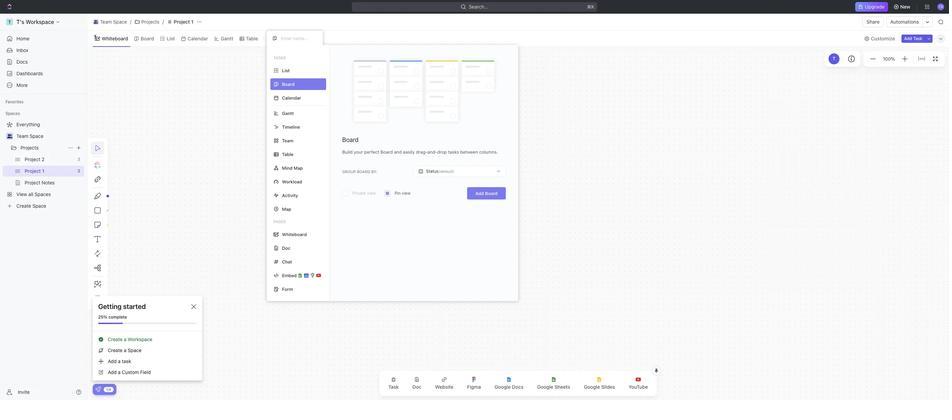 Task type: describe. For each thing, give the bounding box(es) containing it.
add task
[[905, 36, 923, 41]]

0 vertical spatial map
[[294, 165, 303, 171]]

spaces
[[5, 111, 20, 116]]

1/4
[[106, 387, 111, 392]]

task
[[122, 359, 131, 364]]

inbox
[[16, 47, 28, 53]]

1 horizontal spatial list
[[282, 68, 290, 73]]

dashboards link
[[3, 68, 84, 79]]

team inside tree
[[16, 133, 28, 139]]

and-
[[428, 149, 438, 155]]

your
[[354, 149, 363, 155]]

share button
[[863, 16, 884, 27]]

0 vertical spatial team space
[[100, 19, 127, 25]]

figma
[[467, 384, 481, 390]]

custom
[[122, 369, 139, 375]]

and
[[394, 149, 402, 155]]

0 vertical spatial space
[[113, 19, 127, 25]]

task button
[[383, 373, 404, 394]]

projects link inside tree
[[21, 142, 65, 153]]

chat
[[282, 259, 292, 265]]

website button
[[430, 373, 459, 394]]

task inside task button
[[389, 384, 399, 390]]

build
[[342, 149, 353, 155]]

drop
[[438, 149, 447, 155]]

pages
[[274, 219, 286, 224]]

0 vertical spatial projects link
[[133, 18, 161, 26]]

2 vertical spatial space
[[128, 348, 142, 353]]

user group image
[[94, 20, 98, 24]]

tasks
[[448, 149, 459, 155]]

youtube button
[[624, 373, 654, 394]]

between
[[461, 149, 478, 155]]

getting
[[98, 303, 122, 311]]

0 vertical spatial table
[[246, 35, 258, 41]]

⌘k
[[587, 4, 595, 10]]

add a custom field
[[108, 369, 151, 375]]

t
[[833, 56, 836, 61]]

youtube
[[629, 384, 648, 390]]

easily
[[403, 149, 415, 155]]

Enter name... field
[[280, 35, 317, 41]]

add for add task
[[905, 36, 913, 41]]

table link
[[245, 34, 258, 43]]

inbox link
[[3, 45, 84, 56]]

home link
[[3, 33, 84, 44]]

automations
[[891, 19, 919, 25]]

25%
[[98, 315, 107, 320]]

figma button
[[462, 373, 487, 394]]

0 vertical spatial team space link
[[91, 18, 129, 26]]

build your perfect board and easily drag-and-drop tasks between columns.
[[342, 149, 498, 155]]

group board by:
[[342, 169, 378, 174]]

google docs
[[495, 384, 524, 390]]

upgrade
[[865, 4, 885, 10]]

sheets
[[555, 384, 570, 390]]

pin view
[[395, 191, 411, 196]]

space inside sidebar 'navigation'
[[30, 133, 43, 139]]

0 horizontal spatial calendar
[[188, 35, 208, 41]]

new button
[[891, 1, 915, 12]]

create a space
[[108, 348, 142, 353]]

a for task
[[118, 359, 121, 364]]

form
[[282, 286, 293, 292]]

tasks
[[274, 55, 286, 60]]

customize button
[[863, 34, 898, 43]]

1 vertical spatial table
[[282, 152, 294, 157]]

1 / from the left
[[130, 19, 131, 25]]

customize
[[871, 35, 895, 41]]

0 horizontal spatial list
[[167, 35, 175, 41]]

create for create a workspace
[[108, 337, 123, 342]]

activity
[[282, 193, 298, 198]]

project
[[174, 19, 190, 25]]

0 horizontal spatial whiteboard
[[102, 35, 128, 41]]

1
[[191, 19, 193, 25]]

google for google docs
[[495, 384, 511, 390]]

google slides button
[[579, 373, 621, 394]]

list link
[[166, 34, 175, 43]]

board
[[357, 169, 370, 174]]

project 1 link
[[165, 18, 195, 26]]

docs inside button
[[512, 384, 524, 390]]

home
[[16, 36, 30, 41]]

upgrade link
[[856, 2, 888, 12]]

workspace
[[128, 337, 152, 342]]

calendar link
[[186, 34, 208, 43]]

share
[[867, 19, 880, 25]]

drag-
[[416, 149, 428, 155]]

onboarding checklist button element
[[96, 387, 101, 392]]

dashboards
[[16, 71, 43, 76]]

1 horizontal spatial team
[[100, 19, 112, 25]]

add a task
[[108, 359, 131, 364]]

gantt link
[[219, 34, 233, 43]]

board link
[[139, 34, 154, 43]]

add board
[[476, 191, 498, 196]]

getting started
[[98, 303, 146, 311]]

mind map
[[282, 165, 303, 171]]

status (default)
[[426, 169, 454, 174]]

google for google sheets
[[537, 384, 554, 390]]

favorites
[[5, 99, 24, 104]]

search...
[[469, 4, 489, 10]]

view for private view
[[367, 191, 376, 196]]

add for add a custom field
[[108, 369, 117, 375]]

(default)
[[439, 169, 454, 174]]

pin
[[395, 191, 401, 196]]

25% complete
[[98, 315, 127, 320]]

view
[[276, 35, 287, 41]]

view for pin view
[[402, 191, 411, 196]]



Task type: locate. For each thing, give the bounding box(es) containing it.
a down add a task on the bottom of page
[[118, 369, 121, 375]]

1 horizontal spatial task
[[914, 36, 923, 41]]

create a workspace
[[108, 337, 152, 342]]

1 horizontal spatial team space
[[100, 19, 127, 25]]

google sheets button
[[532, 373, 576, 394]]

2 google from the left
[[537, 384, 554, 390]]

0 horizontal spatial /
[[130, 19, 131, 25]]

0 horizontal spatial team space link
[[16, 131, 83, 142]]

1 horizontal spatial map
[[294, 165, 303, 171]]

2 horizontal spatial team
[[282, 138, 294, 143]]

1 vertical spatial docs
[[512, 384, 524, 390]]

1 vertical spatial projects link
[[21, 142, 65, 153]]

0 horizontal spatial view
[[367, 191, 376, 196]]

website
[[435, 384, 454, 390]]

task
[[914, 36, 923, 41], [389, 384, 399, 390]]

3 google from the left
[[584, 384, 600, 390]]

google
[[495, 384, 511, 390], [537, 384, 554, 390], [584, 384, 600, 390]]

google docs button
[[489, 373, 529, 394]]

1 vertical spatial task
[[389, 384, 399, 390]]

0 horizontal spatial team
[[16, 133, 28, 139]]

add
[[905, 36, 913, 41], [476, 191, 484, 196], [108, 359, 117, 364], [108, 369, 117, 375]]

doc button
[[407, 373, 427, 394]]

1 horizontal spatial projects link
[[133, 18, 161, 26]]

create
[[108, 337, 123, 342], [108, 348, 123, 353]]

team space right user group icon
[[16, 133, 43, 139]]

gantt left the "table" link
[[221, 35, 233, 41]]

list down project 1 link
[[167, 35, 175, 41]]

new
[[901, 4, 911, 10]]

1 vertical spatial calendar
[[282, 95, 301, 101]]

google for google slides
[[584, 384, 600, 390]]

space right user group icon
[[30, 133, 43, 139]]

google right figma
[[495, 384, 511, 390]]

1 vertical spatial doc
[[413, 384, 422, 390]]

0 horizontal spatial map
[[282, 206, 291, 212]]

table
[[246, 35, 258, 41], [282, 152, 294, 157]]

view
[[367, 191, 376, 196], [402, 191, 411, 196]]

favorites button
[[3, 98, 26, 106]]

0 horizontal spatial docs
[[16, 59, 28, 65]]

2 view from the left
[[402, 191, 411, 196]]

onboarding checklist button image
[[96, 387, 101, 392]]

0 horizontal spatial gantt
[[221, 35, 233, 41]]

workload
[[282, 179, 302, 184]]

map
[[294, 165, 303, 171], [282, 206, 291, 212]]

1 vertical spatial list
[[282, 68, 290, 73]]

group
[[342, 169, 356, 174]]

add for add a task
[[108, 359, 117, 364]]

0 vertical spatial doc
[[282, 245, 291, 251]]

complete
[[109, 315, 127, 320]]

2 / from the left
[[163, 19, 164, 25]]

team right user group icon
[[16, 133, 28, 139]]

1 horizontal spatial docs
[[512, 384, 524, 390]]

2 horizontal spatial google
[[584, 384, 600, 390]]

team right user group image
[[100, 19, 112, 25]]

tree containing team space
[[3, 119, 84, 212]]

google slides
[[584, 384, 615, 390]]

field
[[140, 369, 151, 375]]

add inside button
[[905, 36, 913, 41]]

private view
[[353, 191, 376, 196]]

list
[[167, 35, 175, 41], [282, 68, 290, 73]]

by:
[[372, 169, 378, 174]]

1 vertical spatial map
[[282, 206, 291, 212]]

1 horizontal spatial whiteboard
[[282, 232, 307, 237]]

calendar up timeline
[[282, 95, 301, 101]]

0 horizontal spatial space
[[30, 133, 43, 139]]

0 vertical spatial projects
[[141, 19, 159, 25]]

1 vertical spatial whiteboard
[[282, 232, 307, 237]]

invite
[[18, 389, 30, 395]]

started
[[123, 303, 146, 311]]

whiteboard link
[[100, 34, 128, 43]]

team space link
[[91, 18, 129, 26], [16, 131, 83, 142]]

0 vertical spatial calendar
[[188, 35, 208, 41]]

status
[[426, 169, 439, 174]]

gantt up timeline
[[282, 110, 294, 116]]

0 vertical spatial whiteboard
[[102, 35, 128, 41]]

1 vertical spatial space
[[30, 133, 43, 139]]

a for space
[[124, 348, 126, 353]]

0 vertical spatial gantt
[[221, 35, 233, 41]]

0 horizontal spatial team space
[[16, 133, 43, 139]]

board
[[141, 35, 154, 41], [342, 136, 359, 144], [381, 149, 393, 155], [485, 191, 498, 196]]

0 horizontal spatial task
[[389, 384, 399, 390]]

1 horizontal spatial table
[[282, 152, 294, 157]]

task left doc button
[[389, 384, 399, 390]]

1 horizontal spatial view
[[402, 191, 411, 196]]

1 vertical spatial team space link
[[16, 131, 83, 142]]

embed
[[282, 273, 297, 278]]

add for add board
[[476, 191, 484, 196]]

map down activity
[[282, 206, 291, 212]]

a up create a space
[[124, 337, 126, 342]]

list down tasks
[[282, 68, 290, 73]]

close image
[[191, 304, 196, 309]]

space down create a workspace
[[128, 348, 142, 353]]

mind
[[282, 165, 293, 171]]

perfect
[[364, 149, 379, 155]]

1 vertical spatial create
[[108, 348, 123, 353]]

calendar down 1
[[188, 35, 208, 41]]

1 create from the top
[[108, 337, 123, 342]]

0 horizontal spatial projects
[[21, 145, 39, 151]]

a left task
[[118, 359, 121, 364]]

1 vertical spatial team space
[[16, 133, 43, 139]]

google left sheets
[[537, 384, 554, 390]]

table up mind
[[282, 152, 294, 157]]

team
[[100, 19, 112, 25], [16, 133, 28, 139], [282, 138, 294, 143]]

task inside add task button
[[914, 36, 923, 41]]

1 horizontal spatial google
[[537, 384, 554, 390]]

team space
[[100, 19, 127, 25], [16, 133, 43, 139]]

table right gantt link
[[246, 35, 258, 41]]

0 horizontal spatial google
[[495, 384, 511, 390]]

100%
[[883, 56, 895, 62]]

view right pin
[[402, 191, 411, 196]]

doc up chat
[[282, 245, 291, 251]]

add task button
[[902, 34, 926, 43]]

1 vertical spatial gantt
[[282, 110, 294, 116]]

a for custom
[[118, 369, 121, 375]]

0 horizontal spatial table
[[246, 35, 258, 41]]

docs inside sidebar 'navigation'
[[16, 59, 28, 65]]

projects inside tree
[[21, 145, 39, 151]]

tree
[[3, 119, 84, 212]]

1 view from the left
[[367, 191, 376, 196]]

create up create a space
[[108, 337, 123, 342]]

space
[[113, 19, 127, 25], [30, 133, 43, 139], [128, 348, 142, 353]]

a
[[124, 337, 126, 342], [124, 348, 126, 353], [118, 359, 121, 364], [118, 369, 121, 375]]

1 google from the left
[[495, 384, 511, 390]]

team down timeline
[[282, 138, 294, 143]]

map right mind
[[294, 165, 303, 171]]

a for workspace
[[124, 337, 126, 342]]

create for create a space
[[108, 348, 123, 353]]

tree inside sidebar 'navigation'
[[3, 119, 84, 212]]

task down automations button
[[914, 36, 923, 41]]

100% button
[[882, 55, 897, 63]]

whiteboard down pages
[[282, 232, 307, 237]]

projects
[[141, 19, 159, 25], [21, 145, 39, 151]]

google inside button
[[537, 384, 554, 390]]

2 horizontal spatial space
[[128, 348, 142, 353]]

slides
[[602, 384, 615, 390]]

0 horizontal spatial projects link
[[21, 142, 65, 153]]

whiteboard left board link
[[102, 35, 128, 41]]

a up task
[[124, 348, 126, 353]]

1 horizontal spatial doc
[[413, 384, 422, 390]]

0 vertical spatial create
[[108, 337, 123, 342]]

doc inside doc button
[[413, 384, 422, 390]]

1 vertical spatial projects
[[21, 145, 39, 151]]

0 vertical spatial list
[[167, 35, 175, 41]]

view button
[[267, 34, 289, 43]]

view right private
[[367, 191, 376, 196]]

google left slides
[[584, 384, 600, 390]]

space up 'whiteboard' link
[[113, 19, 127, 25]]

timeline
[[282, 124, 300, 130]]

1 horizontal spatial team space link
[[91, 18, 129, 26]]

team space inside sidebar 'navigation'
[[16, 133, 43, 139]]

1 horizontal spatial gantt
[[282, 110, 294, 116]]

2 create from the top
[[108, 348, 123, 353]]

google sheets
[[537, 384, 570, 390]]

1 horizontal spatial space
[[113, 19, 127, 25]]

sidebar navigation
[[0, 14, 87, 400]]

0 vertical spatial docs
[[16, 59, 28, 65]]

1 horizontal spatial calendar
[[282, 95, 301, 101]]

projects link
[[133, 18, 161, 26], [21, 142, 65, 153]]

user group image
[[7, 134, 12, 138]]

0 vertical spatial task
[[914, 36, 923, 41]]

1 horizontal spatial projects
[[141, 19, 159, 25]]

doc right task button
[[413, 384, 422, 390]]

team space up 'whiteboard' link
[[100, 19, 127, 25]]

doc
[[282, 245, 291, 251], [413, 384, 422, 390]]

whiteboard
[[102, 35, 128, 41], [282, 232, 307, 237]]

1 horizontal spatial /
[[163, 19, 164, 25]]

project 1
[[174, 19, 193, 25]]

automations button
[[887, 17, 923, 27]]

create up add a task on the bottom of page
[[108, 348, 123, 353]]

private
[[353, 191, 366, 196]]

0 horizontal spatial doc
[[282, 245, 291, 251]]



Task type: vqa. For each thing, say whether or not it's contained in the screenshot.
the rightmost Task
yes



